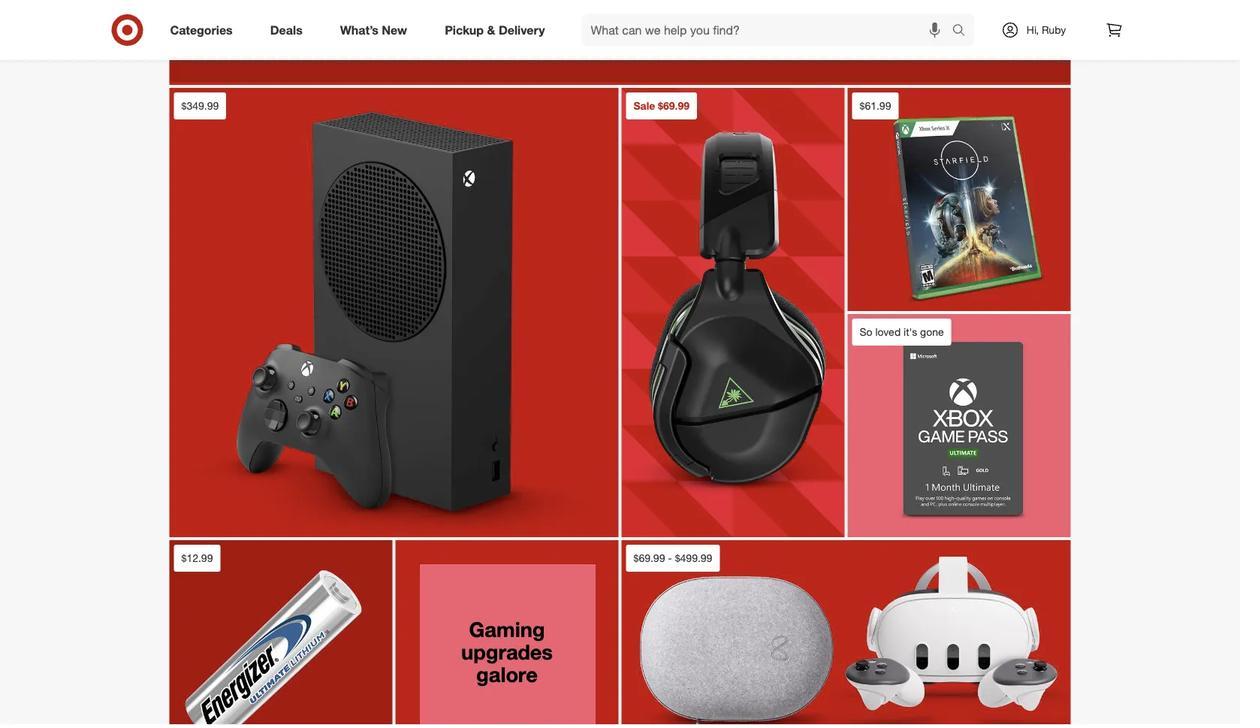 Task type: locate. For each thing, give the bounding box(es) containing it.
sale $69.99
[[634, 99, 690, 112]]

-
[[668, 552, 673, 565]]

loved
[[876, 325, 901, 339]]

$12.99
[[182, 552, 213, 565]]

$499.99
[[675, 552, 713, 565]]

What can we help you find? suggestions appear below search field
[[582, 14, 956, 47]]

$69.99 right sale
[[659, 99, 690, 112]]

categories link
[[157, 14, 252, 47]]

gaming upgrades galore
[[461, 617, 553, 687]]

pickup
[[445, 23, 484, 37]]

upgrades
[[461, 639, 553, 664]]

gift
[[475, 8, 501, 30]]

$61.99 button
[[848, 88, 1071, 311]]

with
[[506, 8, 539, 30]]

gone
[[921, 325, 945, 339]]

pickup & delivery
[[445, 23, 545, 37]]

$12.99 button
[[169, 540, 393, 725]]

so
[[860, 325, 873, 339]]

what's
[[340, 23, 379, 37]]

$69.99 left -
[[634, 552, 666, 565]]

gaming
[[469, 617, 545, 642]]

1 vertical spatial $69.99
[[634, 552, 666, 565]]

$69.99 inside button
[[634, 552, 666, 565]]

deals
[[270, 23, 303, 37]]

$69.99
[[659, 99, 690, 112], [634, 552, 666, 565]]

match
[[622, 8, 672, 30]]

so loved it's gone button
[[848, 314, 1071, 537]]

search
[[946, 24, 982, 39]]

it's
[[904, 325, 918, 339]]



Task type: describe. For each thing, give the bounding box(es) containing it.
hi,
[[1027, 23, 1040, 36]]

deals link
[[258, 14, 322, 47]]

what's new
[[340, 23, 408, 37]]

$349.99
[[182, 99, 219, 112]]

gift with our price match guarantee.
[[475, 8, 766, 30]]

ruby
[[1043, 23, 1067, 36]]

pickup & delivery link
[[432, 14, 564, 47]]

so loved it's gone
[[860, 325, 945, 339]]

categories
[[170, 23, 233, 37]]

0 vertical spatial $69.99
[[659, 99, 690, 112]]

what's new link
[[328, 14, 426, 47]]

search button
[[946, 14, 982, 50]]

sale
[[634, 99, 656, 112]]

guarantee.
[[677, 8, 766, 30]]

$349.99 button
[[169, 88, 619, 537]]

$61.99
[[860, 99, 892, 112]]

galore
[[477, 662, 538, 687]]

delivery
[[499, 23, 545, 37]]

new
[[382, 23, 408, 37]]

&
[[487, 23, 496, 37]]

price
[[576, 8, 617, 30]]

$69.99 - $499.99 button
[[622, 540, 1071, 725]]

$69.99 - $499.99
[[634, 552, 713, 565]]

hi, ruby
[[1027, 23, 1067, 36]]

our
[[544, 8, 571, 30]]



Task type: vqa. For each thing, say whether or not it's contained in the screenshot.
Categories
yes



